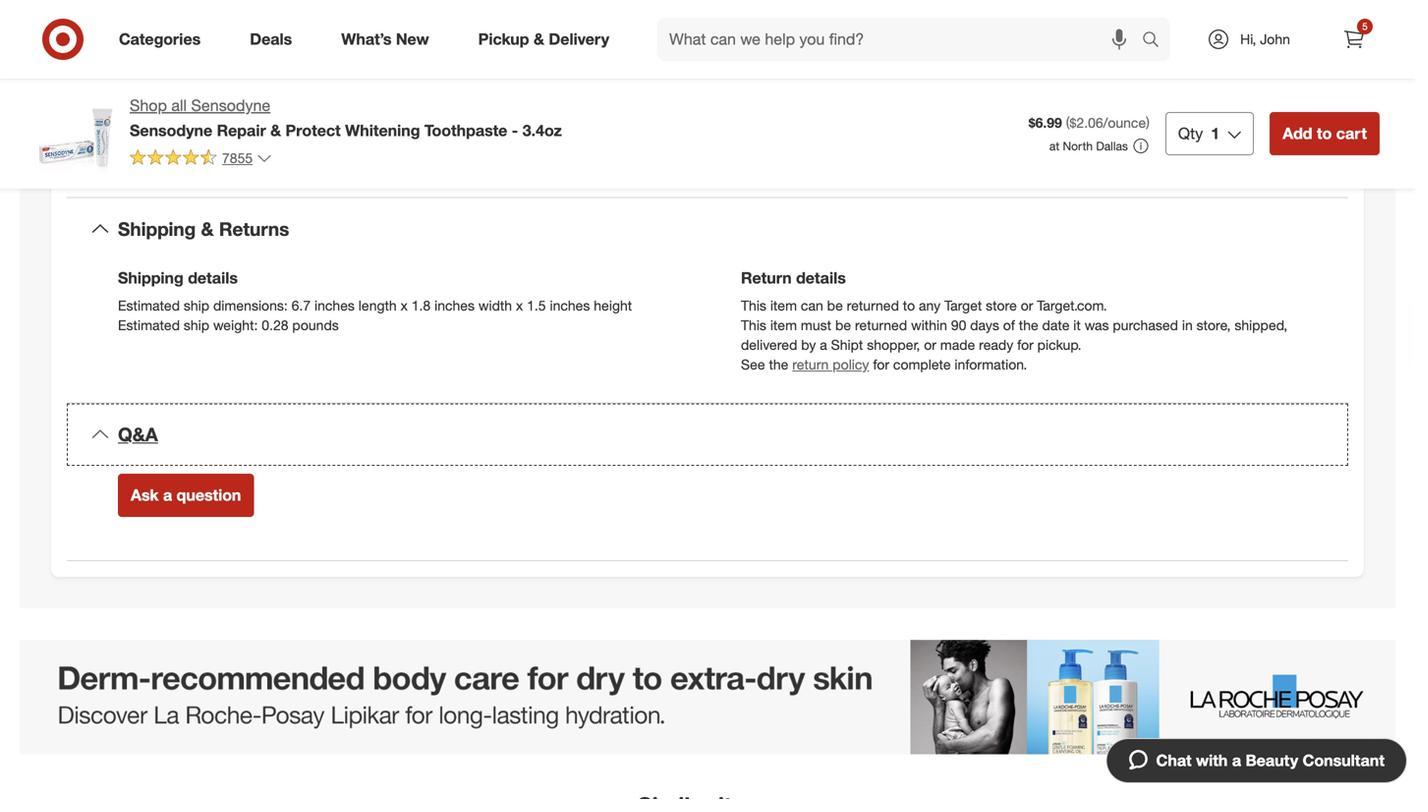 Task type: vqa. For each thing, say whether or not it's contained in the screenshot.
James
no



Task type: locate. For each thing, give the bounding box(es) containing it.
item left can
[[771, 297, 797, 314]]

0 horizontal spatial inches
[[315, 297, 355, 314]]

7855
[[222, 149, 253, 167]]

label
[[118, 30, 167, 53]]

north
[[1063, 139, 1093, 153]]

details
[[188, 269, 238, 288], [797, 269, 846, 288]]

store
[[986, 297, 1018, 314]]

this up delivered
[[741, 317, 767, 334]]

polyacrylic
[[1015, 110, 1090, 129]]

1 horizontal spatial sodium
[[726, 110, 780, 129]]

this down return
[[741, 297, 767, 314]]

2 this from the top
[[741, 317, 767, 334]]

complete
[[894, 356, 951, 373]]

target
[[945, 297, 983, 314]]

sensodyne down all
[[130, 121, 213, 140]]

shipping for shipping & returns
[[118, 218, 196, 240]]

5
[[1363, 20, 1369, 32]]

hi,
[[1241, 30, 1257, 48]]

returned
[[847, 297, 900, 314], [855, 317, 908, 334]]

question
[[177, 486, 241, 505]]

1 horizontal spatial a
[[820, 336, 828, 354]]

lauryl
[[784, 110, 827, 129]]

0 vertical spatial ship
[[184, 297, 210, 314]]

delivered
[[741, 336, 798, 354]]

2 vertical spatial &
[[201, 218, 214, 240]]

inactive
[[102, 110, 157, 129]]

for right ready
[[1018, 336, 1034, 354]]

2 horizontal spatial a
[[1233, 751, 1242, 770]]

)
[[1147, 114, 1150, 131]]

protect
[[286, 121, 341, 140]]

ship left dimensions:
[[184, 297, 210, 314]]

categories
[[119, 30, 201, 49]]

silica, right hydrated
[[435, 110, 476, 129]]

2 details from the left
[[797, 269, 846, 288]]

& left the returns
[[201, 218, 214, 240]]

details up dimensions:
[[188, 269, 238, 288]]

the right "of"
[[1019, 317, 1039, 334]]

deals
[[250, 30, 292, 49]]

sodium down ingredients: at the left of the page
[[164, 133, 218, 152]]

the down delivered
[[769, 356, 789, 373]]

7855 link
[[130, 148, 273, 171]]

1 vertical spatial estimated
[[118, 317, 180, 334]]

acid,
[[1095, 110, 1129, 129]]

0 horizontal spatial a
[[163, 486, 172, 505]]

0 horizontal spatial to
[[903, 297, 916, 314]]

target.com.
[[1038, 297, 1108, 314]]

whitening
[[345, 121, 420, 140]]

be up the shipt on the top right of page
[[836, 317, 852, 334]]

date
[[1043, 317, 1070, 334]]

add to cart button
[[1271, 112, 1381, 155]]

in
[[1183, 317, 1193, 334]]

ready
[[979, 336, 1014, 354]]

advertisement region
[[20, 640, 1396, 755]]

to left the 'any'
[[903, 297, 916, 314]]

0 horizontal spatial sodium
[[164, 133, 218, 152]]

shipping
[[118, 218, 196, 240], [118, 269, 184, 288]]

1 horizontal spatial x
[[516, 297, 523, 314]]

or down within
[[924, 336, 937, 354]]

1 vertical spatial this
[[741, 317, 767, 334]]

returns
[[219, 218, 289, 240]]

0 horizontal spatial details
[[188, 269, 238, 288]]

ship
[[184, 297, 210, 314], [184, 317, 210, 334]]

3 inches from the left
[[550, 297, 590, 314]]

pickup.
[[1038, 336, 1082, 354]]

shipping & returns
[[118, 218, 289, 240]]

1 horizontal spatial &
[[271, 121, 281, 140]]

flavor,
[[677, 110, 721, 129]]

1 horizontal spatial for
[[1018, 336, 1034, 354]]

2 horizontal spatial inches
[[550, 297, 590, 314]]

shipping & returns button
[[67, 198, 1349, 261]]

2 inches from the left
[[435, 297, 475, 314]]

shipping inside shipping details estimated ship dimensions: 6.7 inches length x 1.8 inches width x 1.5 inches height estimated ship weight: 0.28 pounds
[[118, 269, 184, 288]]

details for shipping
[[188, 269, 238, 288]]

details inside shipping details estimated ship dimensions: 6.7 inches length x 1.8 inches width x 1.5 inches height estimated ship weight: 0.28 pounds
[[188, 269, 238, 288]]

x left "1.8"
[[401, 297, 408, 314]]

sensodyne up repair
[[191, 96, 271, 115]]

to
[[1318, 124, 1333, 143], [903, 297, 916, 314]]

$6.99
[[1029, 114, 1063, 131]]

store,
[[1197, 317, 1232, 334]]

details inside return details this item can be returned to any target store or target.com. this item must be returned within 90 days of the date it was purchased in store, shipped, delivered by a shipt shopper, or made ready for pickup. see the return policy for complete information.
[[797, 269, 846, 288]]

delivery
[[549, 30, 610, 49]]

return
[[793, 356, 829, 373]]

0 vertical spatial this
[[741, 297, 767, 314]]

consultant
[[1303, 751, 1385, 770]]

shop
[[130, 96, 167, 115]]

1 estimated from the top
[[118, 297, 180, 314]]

a
[[820, 336, 828, 354], [163, 486, 172, 505], [1233, 751, 1242, 770]]

estimated left weight:
[[118, 317, 180, 334]]

deals link
[[233, 18, 317, 61]]

& inside dropdown button
[[201, 218, 214, 240]]

pickup
[[479, 30, 530, 49]]

1 vertical spatial to
[[903, 297, 916, 314]]

0 horizontal spatial &
[[201, 218, 214, 240]]

details up can
[[797, 269, 846, 288]]

hi, john
[[1241, 30, 1291, 48]]

return details this item can be returned to any target store or target.com. this item must be returned within 90 days of the date it was purchased in store, shipped, delivered by a shipt shopper, or made ready for pickup. see the return policy for complete information.
[[741, 269, 1288, 373]]

shopper,
[[867, 336, 921, 354]]

triphosphate,
[[578, 110, 672, 129]]

0 vertical spatial estimated
[[118, 297, 180, 314]]

0 vertical spatial or
[[1021, 297, 1034, 314]]

2 horizontal spatial &
[[534, 30, 545, 49]]

inches right "1.8"
[[435, 297, 475, 314]]

height
[[594, 297, 632, 314]]

chat
[[1157, 751, 1192, 770]]

a right by on the right top
[[820, 336, 828, 354]]

dimensions:
[[213, 297, 288, 314]]

& right pickup
[[534, 30, 545, 49]]

estimated
[[118, 297, 180, 314], [118, 317, 180, 334]]

return policy link
[[793, 356, 870, 373]]

john
[[1261, 30, 1291, 48]]

sponsored region
[[20, 640, 1396, 799]]

estimated down the shipping & returns
[[118, 297, 180, 314]]

0 horizontal spatial for
[[873, 356, 890, 373]]

1 horizontal spatial inches
[[435, 297, 475, 314]]

0 vertical spatial item
[[771, 297, 797, 314]]

item up delivered
[[771, 317, 797, 334]]

sulfate,
[[832, 110, 884, 129]]

or right store
[[1021, 297, 1034, 314]]

ship left weight:
[[184, 317, 210, 334]]

silica,
[[435, 110, 476, 129], [1134, 110, 1175, 129]]

1 vertical spatial ship
[[184, 317, 210, 334]]

1 x from the left
[[401, 297, 408, 314]]

1.8
[[412, 297, 431, 314]]

a right with
[[1233, 751, 1242, 770]]

$2.06
[[1070, 114, 1104, 131]]

search button
[[1134, 18, 1181, 65]]

2 ship from the top
[[184, 317, 210, 334]]

2 x from the left
[[516, 297, 523, 314]]

1 vertical spatial shipping
[[118, 269, 184, 288]]

1 details from the left
[[188, 269, 238, 288]]

1 vertical spatial item
[[771, 317, 797, 334]]

2 shipping from the top
[[118, 269, 184, 288]]

2 vertical spatial a
[[1233, 751, 1242, 770]]

0 horizontal spatial silica,
[[435, 110, 476, 129]]

1 vertical spatial a
[[163, 486, 172, 505]]

1 horizontal spatial to
[[1318, 124, 1333, 143]]

inches right "1.5" in the left of the page
[[550, 297, 590, 314]]

a right ask
[[163, 486, 172, 505]]

for
[[1018, 336, 1034, 354], [873, 356, 890, 373]]

1 horizontal spatial silica,
[[1134, 110, 1175, 129]]

add to cart
[[1283, 124, 1368, 143]]

inches up pounds
[[315, 297, 355, 314]]

shipping down 7855 link
[[118, 218, 196, 240]]

within
[[912, 317, 948, 334]]

x left "1.5" in the left of the page
[[516, 297, 523, 314]]

1 vertical spatial sodium
[[164, 133, 218, 152]]

what's
[[341, 30, 392, 49]]

1 shipping from the top
[[118, 218, 196, 240]]

q&a button
[[67, 403, 1349, 466]]

label info
[[118, 30, 206, 53]]

0 horizontal spatial or
[[924, 336, 937, 354]]

add
[[1283, 124, 1313, 143]]

sodium
[[726, 110, 780, 129], [164, 133, 218, 152]]

1 horizontal spatial details
[[797, 269, 846, 288]]

3.4oz
[[523, 121, 562, 140]]

0 vertical spatial to
[[1318, 124, 1333, 143]]

shipping down the shipping & returns
[[118, 269, 184, 288]]

silica, left qty
[[1134, 110, 1175, 129]]

made
[[941, 336, 976, 354]]

details for return
[[797, 269, 846, 288]]

0 vertical spatial &
[[534, 30, 545, 49]]

0 vertical spatial shipping
[[118, 218, 196, 240]]

the
[[1019, 317, 1039, 334], [769, 356, 789, 373]]

be right can
[[828, 297, 843, 314]]

qty 1
[[1179, 124, 1220, 143]]

0 vertical spatial a
[[820, 336, 828, 354]]

1 horizontal spatial the
[[1019, 317, 1039, 334]]

sodium left lauryl
[[726, 110, 780, 129]]

8,
[[348, 110, 361, 129]]

beauty
[[1246, 751, 1299, 770]]

for down the shopper,
[[873, 356, 890, 373]]

1 vertical spatial the
[[769, 356, 789, 373]]

pounds
[[292, 317, 339, 334]]

0 horizontal spatial the
[[769, 356, 789, 373]]

1 vertical spatial &
[[271, 121, 281, 140]]

0 horizontal spatial x
[[401, 297, 408, 314]]

5 link
[[1333, 18, 1377, 61]]

& right repair
[[271, 121, 281, 140]]

to right the add
[[1318, 124, 1333, 143]]

shipping inside shipping & returns dropdown button
[[118, 218, 196, 240]]



Task type: describe. For each thing, give the bounding box(es) containing it.
purchased
[[1113, 317, 1179, 334]]

width
[[479, 297, 512, 314]]

cart
[[1337, 124, 1368, 143]]

1 vertical spatial sensodyne
[[130, 121, 213, 140]]

q&a
[[118, 423, 158, 446]]

1 vertical spatial be
[[836, 317, 852, 334]]

cocamidopropyl
[[1180, 110, 1296, 129]]

search
[[1134, 32, 1181, 51]]

& for returns
[[201, 218, 214, 240]]

& inside shop all sensodyne sensodyne repair & protect whitening toothpaste - 3.4oz
[[271, 121, 281, 140]]

dallas
[[1097, 139, 1129, 153]]

glycerin,
[[249, 110, 310, 129]]

-
[[512, 121, 518, 140]]

1
[[1212, 124, 1220, 143]]

a inside return details this item can be returned to any target store or target.com. this item must be returned within 90 days of the date it was purchased in store, shipped, delivered by a shipt shopper, or made ready for pickup. see the return policy for complete information.
[[820, 336, 828, 354]]

shipped,
[[1235, 317, 1288, 334]]

1 ship from the top
[[184, 297, 210, 314]]

2 silica, from the left
[[1134, 110, 1175, 129]]

What can we help you find? suggestions appear below search field
[[658, 18, 1147, 61]]

of
[[1004, 317, 1016, 334]]

new
[[396, 30, 429, 49]]

length
[[359, 297, 397, 314]]

$6.99 ( $2.06 /ounce )
[[1029, 114, 1150, 131]]

qty
[[1179, 124, 1204, 143]]

to inside return details this item can be returned to any target store or target.com. this item must be returned within 90 days of the date it was purchased in store, shipped, delivered by a shipt shopper, or made ready for pickup. see the return policy for complete information.
[[903, 297, 916, 314]]

it
[[1074, 317, 1081, 334]]

by
[[802, 336, 816, 354]]

shipping for shipping details estimated ship dimensions: 6.7 inches length x 1.8 inches width x 1.5 inches height estimated ship weight: 0.28 pounds
[[118, 269, 184, 288]]

1 item from the top
[[771, 297, 797, 314]]

policy
[[833, 356, 870, 373]]

/ounce
[[1104, 114, 1147, 131]]

pickup & delivery
[[479, 30, 610, 49]]

1 silica, from the left
[[435, 110, 476, 129]]

shop all sensodyne sensodyne repair & protect whitening toothpaste - 3.4oz
[[130, 96, 562, 140]]

6.7
[[292, 297, 311, 314]]

shipt
[[831, 336, 864, 354]]

ingredients:
[[102, 81, 191, 100]]

titanium
[[889, 110, 949, 129]]

all
[[171, 96, 187, 115]]

(
[[1067, 114, 1070, 131]]

with
[[1197, 751, 1228, 770]]

ask a question button
[[118, 474, 254, 517]]

0.28
[[262, 317, 289, 334]]

any
[[919, 297, 941, 314]]

toothpaste
[[425, 121, 508, 140]]

1 vertical spatial for
[[873, 356, 890, 373]]

repair
[[217, 121, 266, 140]]

betaine,
[[102, 133, 160, 152]]

1 inches from the left
[[315, 297, 355, 314]]

2 item from the top
[[771, 317, 797, 334]]

pickup & delivery link
[[462, 18, 634, 61]]

image of sensodyne repair & protect whitening toothpaste - 3.4oz image
[[35, 94, 114, 173]]

1 horizontal spatial or
[[1021, 297, 1034, 314]]

0 vertical spatial for
[[1018, 336, 1034, 354]]

at north dallas
[[1050, 139, 1129, 153]]

ask a question
[[131, 486, 241, 505]]

ingredients: inactive ingredients: glycerin, peg-8, hydrated silica, pentasodium triphosphate, flavor, sodium lauryl sulfate, titanium dioxide, polyacrylic acid, silica, cocamidopropyl betaine, sodium saccharin
[[102, 81, 1296, 152]]

shipping details estimated ship dimensions: 6.7 inches length x 1.8 inches width x 1.5 inches height estimated ship weight: 0.28 pounds
[[118, 269, 632, 334]]

hydrated
[[366, 110, 430, 129]]

ingredients:
[[161, 110, 244, 129]]

what's new
[[341, 30, 429, 49]]

0 vertical spatial sensodyne
[[191, 96, 271, 115]]

ask
[[131, 486, 159, 505]]

saccharin
[[223, 133, 293, 152]]

was
[[1085, 317, 1110, 334]]

sponsored
[[1338, 756, 1396, 771]]

1 vertical spatial returned
[[855, 317, 908, 334]]

weight:
[[213, 317, 258, 334]]

& for delivery
[[534, 30, 545, 49]]

1 vertical spatial or
[[924, 336, 937, 354]]

to inside button
[[1318, 124, 1333, 143]]

dioxide,
[[954, 110, 1010, 129]]

at
[[1050, 139, 1060, 153]]

0 vertical spatial the
[[1019, 317, 1039, 334]]

1 this from the top
[[741, 297, 767, 314]]

2 estimated from the top
[[118, 317, 180, 334]]

0 vertical spatial returned
[[847, 297, 900, 314]]

information.
[[955, 356, 1028, 373]]

pentasodium
[[481, 110, 573, 129]]

see
[[741, 356, 766, 373]]

0 vertical spatial sodium
[[726, 110, 780, 129]]

can
[[801, 297, 824, 314]]

0 vertical spatial be
[[828, 297, 843, 314]]

chat with a beauty consultant button
[[1107, 738, 1408, 784]]

return
[[741, 269, 792, 288]]

peg-
[[315, 110, 348, 129]]



